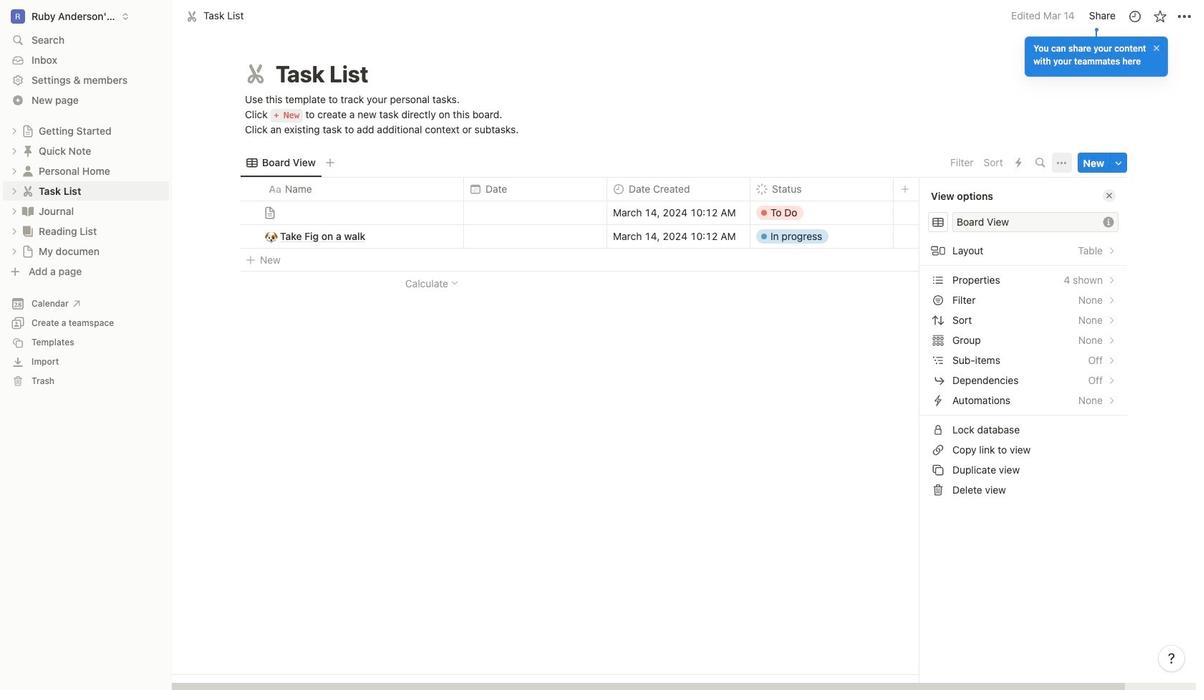Task type: describe. For each thing, give the bounding box(es) containing it.
favorite image
[[1153, 9, 1168, 23]]

2 open image from the top
[[10, 207, 19, 215]]

2 open image from the top
[[10, 167, 19, 175]]

3 open image from the top
[[10, 187, 19, 195]]

1 open image from the top
[[10, 147, 19, 155]]

🐶 image
[[265, 228, 278, 245]]

4 open image from the top
[[10, 227, 19, 235]]



Task type: locate. For each thing, give the bounding box(es) containing it.
1 vertical spatial open image
[[10, 207, 19, 215]]

tab
[[241, 153, 322, 173]]

1 open image from the top
[[10, 126, 19, 135]]

View name text field
[[957, 215, 1098, 230]]

open image
[[10, 147, 19, 155], [10, 207, 19, 215], [10, 247, 19, 255]]

2 vertical spatial open image
[[10, 247, 19, 255]]

3 open image from the top
[[10, 247, 19, 255]]

open image
[[10, 126, 19, 135], [10, 167, 19, 175], [10, 187, 19, 195], [10, 227, 19, 235]]

change page icon image
[[243, 61, 269, 87], [21, 124, 34, 137], [21, 144, 35, 158], [21, 164, 35, 178], [21, 184, 35, 198], [21, 204, 35, 218], [21, 224, 35, 238], [21, 245, 34, 258]]

updates image
[[1128, 9, 1143, 23]]

0 vertical spatial open image
[[10, 147, 19, 155]]

create and view automations image
[[1016, 158, 1023, 168]]

tab list
[[241, 149, 947, 177]]



Task type: vqa. For each thing, say whether or not it's contained in the screenshot.
Change Page Icon for second Open image from the top of the page
yes



